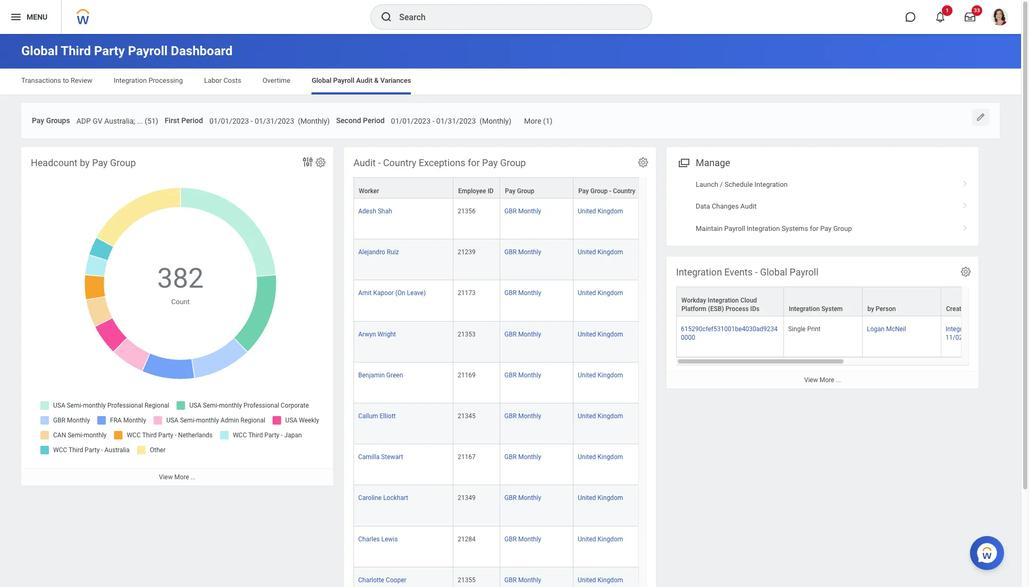 Task type: describe. For each thing, give the bounding box(es) containing it.
21239
[[458, 249, 476, 256]]

monthly for 21284
[[518, 536, 541, 544]]

row containing benjamin green
[[353, 363, 977, 404]]

labor
[[204, 77, 222, 85]]

changes
[[712, 203, 739, 211]]

0 vertical spatial by
[[80, 157, 90, 168]]

launch / schedule integration link
[[667, 174, 979, 196]]

gbr for 21169
[[504, 372, 517, 379]]

single print
[[788, 326, 821, 333]]

2 horizontal spatial global
[[760, 267, 787, 278]]

adesh
[[358, 208, 376, 215]]

integration:
[[946, 326, 978, 333]]

charlotte
[[358, 577, 384, 585]]

for for exceptions
[[468, 157, 480, 168]]

review
[[71, 77, 92, 85]]

alejandro ruiz
[[358, 249, 399, 256]]

amit kapoor (on leave) link
[[358, 288, 426, 297]]

pay down "gv"
[[92, 157, 108, 168]]

first period
[[165, 116, 203, 125]]

382 main content
[[0, 34, 1029, 588]]

united for 21239
[[578, 249, 596, 256]]

lockhart
[[383, 495, 408, 503]]

01/31/2023 for first period
[[255, 117, 294, 125]]

gbr for 21239
[[504, 249, 517, 256]]

global for global third party payroll dashboard
[[21, 44, 58, 58]]

integration processing
[[114, 77, 183, 85]]

gbr for 21353
[[504, 331, 517, 338]]

second
[[336, 116, 361, 125]]

workday
[[681, 297, 706, 304]]

382
[[157, 262, 204, 295]]

caroline
[[358, 495, 382, 503]]

payroll up integration processing at the top left of the page
[[128, 44, 168, 58]]

united kingdom for 21353
[[578, 331, 623, 338]]

view more ... link for headcount by pay group
[[21, 469, 333, 486]]

More (1) text field
[[524, 111, 552, 129]]

camilla stewart link
[[358, 452, 403, 461]]

view for integration events - global payroll
[[804, 377, 818, 384]]

united kingdom link for 21173
[[578, 288, 623, 297]]

pay inside popup button
[[578, 188, 589, 195]]

view more ... link for integration events - global payroll
[[667, 372, 979, 389]]

for for systems
[[810, 225, 819, 233]]

period for second period
[[363, 116, 385, 125]]

created
[[946, 306, 968, 313]]

united kingdom for 21356
[[578, 208, 623, 215]]

gbr monthly for 21167
[[504, 454, 541, 461]]

chevron right image for maintain payroll integration systems for pay group
[[958, 221, 972, 232]]

charles lewis link
[[358, 534, 398, 544]]

employee id column header
[[453, 177, 500, 199]]

profile logan mcneil image
[[991, 9, 1008, 28]]

amit kapoor (on leave)
[[358, 290, 426, 297]]

kingdom for 21356
[[598, 208, 623, 215]]

data
[[696, 203, 710, 211]]

united for 21167
[[578, 454, 596, 461]]

configure audit - country exceptions for pay group image
[[637, 157, 649, 168]]

21353
[[458, 331, 476, 338]]

gbr monthly link for 21167
[[504, 452, 541, 461]]

worker
[[359, 188, 379, 195]]

menu group image
[[676, 155, 690, 169]]

01/01/2023 for second period
[[391, 117, 431, 125]]

headcount by pay group element
[[21, 147, 333, 486]]

gbr monthly link for 21345
[[504, 411, 541, 420]]

gbr for 21355
[[504, 577, 517, 585]]

united kingdom for 21239
[[578, 249, 623, 256]]

configure headcount by pay group image
[[315, 157, 326, 168]]

callum
[[358, 413, 378, 420]]

more inside text field
[[524, 117, 541, 125]]

integration system column header
[[784, 287, 863, 317]]

gbr monthly for 21353
[[504, 331, 541, 338]]

615290cfef531001be4030ad9234 0000 link
[[681, 324, 778, 342]]

01/01/2023 for first period
[[209, 117, 249, 125]]

monthly for 21349
[[518, 495, 541, 503]]

gbr monthly link for 21355
[[504, 575, 541, 585]]

382 count
[[157, 262, 204, 306]]

integration system button
[[784, 287, 862, 316]]

wright
[[378, 331, 396, 338]]

gbr monthly link for 21173
[[504, 288, 541, 297]]

(51)
[[145, 117, 158, 125]]

configure and view chart data image
[[301, 156, 314, 168]]

kingdom for 21355
[[598, 577, 623, 585]]

global third party payroll dashboard
[[21, 44, 233, 58]]

kingdom for 21239
[[598, 249, 623, 256]]

headcount by pay group
[[31, 157, 136, 168]]

kingdom for 21169
[[598, 372, 623, 379]]

payroll inside integration events - global payroll element
[[790, 267, 818, 278]]

audit for global
[[356, 77, 372, 85]]

person
[[876, 306, 896, 313]]

monthly for 21356
[[518, 208, 541, 215]]

united for 21284
[[578, 536, 596, 544]]

21355
[[458, 577, 476, 585]]

row containing workday integration cloud platform (esb) process ids
[[676, 287, 1029, 317]]

integration inside workday integration cloud platform (esb) process ids
[[708, 297, 739, 304]]

gbr monthly link for 21169
[[504, 370, 541, 379]]

configure integration events - global payroll image
[[960, 266, 972, 278]]

print inside integration: single print - 11/02/2023, 12:16:16.841 pm
[[998, 326, 1012, 333]]

arwyn
[[358, 331, 376, 338]]

gbr for 21345
[[504, 413, 517, 420]]

kingdom for 21345
[[598, 413, 623, 420]]

ruiz
[[387, 249, 399, 256]]

groups
[[46, 116, 70, 125]]

monthly for 21169
[[518, 372, 541, 379]]

created from trigger button
[[941, 287, 1029, 316]]

alejandro
[[358, 249, 385, 256]]

row containing callum elliott
[[353, 404, 977, 445]]

audit - country exceptions for pay group
[[353, 157, 526, 168]]

united kingdom for 21173
[[578, 290, 623, 297]]

events
[[724, 267, 753, 278]]

transactions to review
[[21, 77, 92, 85]]

monthly for 21239
[[518, 249, 541, 256]]

integration up single print element
[[789, 306, 820, 313]]

adp gv australia; ... (51)
[[76, 117, 158, 125]]

integration events - global payroll element
[[667, 257, 1029, 389]]

schedule
[[725, 181, 753, 189]]

period for first period
[[181, 116, 203, 125]]

615290cfef531001be4030ad9234
[[681, 326, 778, 333]]

callum elliott
[[358, 413, 396, 420]]

21356
[[458, 208, 476, 215]]

united for 21353
[[578, 331, 596, 338]]

single inside integration: single print - 11/02/2023, 12:16:16.841 pm
[[979, 326, 997, 333]]

01/31/2023 for second period
[[436, 117, 476, 125]]

group inside popup button
[[590, 188, 608, 195]]

row containing charlotte cooper
[[353, 568, 977, 588]]

monthly for 21355
[[518, 577, 541, 585]]

row containing alejandro ruiz
[[353, 240, 977, 281]]

first
[[165, 116, 179, 125]]

launch
[[696, 181, 718, 189]]

pay group - country button
[[574, 178, 662, 198]]

/
[[720, 181, 723, 189]]

kingdom for 21349
[[598, 495, 623, 503]]

kapoor
[[373, 290, 394, 297]]

pay group button
[[500, 178, 573, 198]]

party
[[94, 44, 125, 58]]

row containing adesh shah
[[353, 199, 977, 240]]

audit - country exceptions for pay group element
[[344, 147, 977, 588]]

pm
[[1021, 334, 1029, 342]]

21173
[[458, 290, 476, 297]]

united kingdom for 21169
[[578, 372, 623, 379]]

view for headcount by pay group
[[159, 474, 173, 481]]

united kingdom link for 21284
[[578, 534, 623, 544]]

from
[[970, 306, 985, 313]]

1
[[946, 7, 949, 13]]

launch / schedule integration
[[696, 181, 788, 189]]

alejandro ruiz link
[[358, 247, 399, 256]]

united for 21356
[[578, 208, 596, 215]]

united for 21173
[[578, 290, 596, 297]]

process
[[725, 306, 749, 313]]

united kingdom link for 21345
[[578, 411, 623, 420]]

integration left systems
[[747, 225, 780, 233]]

global payroll audit & variances
[[312, 77, 411, 85]]

system
[[821, 306, 843, 313]]

more for headcount by pay group
[[174, 474, 189, 481]]

(monthly) for second period
[[480, 117, 511, 125]]

(1)
[[543, 117, 552, 125]]

processing
[[148, 77, 183, 85]]

- inside integration: single print - 11/02/2023, 12:16:16.841 pm
[[1013, 326, 1015, 333]]

audit inside audit - country exceptions for pay group element
[[353, 157, 376, 168]]

01/01/2023 - 01/31/2023  (monthly) for first period
[[209, 117, 330, 125]]

id
[[488, 188, 494, 195]]

- inside popup button
[[609, 188, 611, 195]]

single print element
[[788, 324, 821, 333]]

(on
[[395, 290, 405, 297]]

gbr monthly for 21349
[[504, 495, 541, 503]]

camilla stewart
[[358, 454, 403, 461]]

transactions
[[21, 77, 61, 85]]

pay group
[[505, 188, 534, 195]]

data changes audit
[[696, 203, 757, 211]]

workday integration cloud platform (esb) process ids column header
[[676, 287, 784, 317]]

pay left groups
[[32, 116, 44, 125]]

(monthly) for first period
[[298, 117, 330, 125]]

employee
[[458, 188, 486, 195]]

united for 21349
[[578, 495, 596, 503]]

21169
[[458, 372, 476, 379]]

33
[[974, 7, 980, 13]]

charlotte cooper
[[358, 577, 406, 585]]

first period element
[[209, 110, 330, 130]]



Task type: locate. For each thing, give the bounding box(es) containing it.
united kingdom link for 21239
[[578, 247, 623, 256]]

payroll
[[128, 44, 168, 58], [333, 77, 354, 85], [724, 225, 745, 233], [790, 267, 818, 278]]

1 horizontal spatial ...
[[191, 474, 196, 481]]

1 kingdom from the top
[[598, 208, 623, 215]]

tab list
[[11, 69, 1010, 95]]

01/31/2023 down overtime
[[255, 117, 294, 125]]

1 vertical spatial global
[[312, 77, 331, 85]]

global right overtime
[[312, 77, 331, 85]]

pay group column header
[[500, 177, 574, 199]]

chevron right image down chevron right icon on the right of page
[[958, 221, 972, 232]]

row containing charles lewis
[[353, 527, 977, 568]]

for inside audit - country exceptions for pay group element
[[468, 157, 480, 168]]

tab list inside 382 main content
[[11, 69, 1010, 95]]

2 vertical spatial ...
[[191, 474, 196, 481]]

more for integration events - global payroll
[[820, 377, 834, 384]]

inbox large image
[[965, 12, 975, 22]]

menu button
[[0, 0, 61, 34]]

maintain payroll integration systems for pay group link
[[667, 218, 979, 240]]

chevron right image inside launch / schedule integration "link"
[[958, 177, 972, 188]]

... inside headcount by pay group element
[[191, 474, 196, 481]]

6 gbr monthly link from the top
[[504, 411, 541, 420]]

gbr for 21284
[[504, 536, 517, 544]]

2 united kingdom link from the top
[[578, 247, 623, 256]]

(esb)
[[708, 306, 724, 313]]

5 united kingdom from the top
[[578, 372, 623, 379]]

5 monthly from the top
[[518, 372, 541, 379]]

7 gbr from the top
[[504, 454, 517, 461]]

6 united kingdom from the top
[[578, 413, 623, 420]]

1 vertical spatial view more ... link
[[21, 469, 333, 486]]

01/01/2023 inside first period "element"
[[209, 117, 249, 125]]

integration system
[[789, 306, 843, 313]]

gv
[[93, 117, 102, 125]]

stewart
[[381, 454, 403, 461]]

united kingdom link for 21167
[[578, 452, 623, 461]]

single inside single print element
[[788, 326, 806, 333]]

2 single from the left
[[979, 326, 997, 333]]

0 vertical spatial view
[[804, 377, 818, 384]]

21345
[[458, 413, 476, 420]]

view inside integration events - global payroll element
[[804, 377, 818, 384]]

view inside headcount by pay group element
[[159, 474, 173, 481]]

6 monthly from the top
[[518, 413, 541, 420]]

6 gbr monthly from the top
[[504, 413, 541, 420]]

gbr monthly link for 21353
[[504, 329, 541, 338]]

1 united kingdom from the top
[[578, 208, 623, 215]]

1 horizontal spatial country
[[613, 188, 635, 195]]

chevron right image inside maintain payroll integration systems for pay group link
[[958, 221, 972, 232]]

1 01/01/2023 - 01/31/2023  (monthly) from the left
[[209, 117, 330, 125]]

list inside 382 main content
[[667, 174, 979, 240]]

9 united from the top
[[578, 536, 596, 544]]

0 horizontal spatial 01/01/2023
[[209, 117, 249, 125]]

1 vertical spatial for
[[810, 225, 819, 233]]

01/01/2023 - 01/31/2023  (Monthly) text field
[[209, 111, 330, 129], [391, 111, 511, 129]]

for up employee id popup button
[[468, 157, 480, 168]]

0 horizontal spatial by
[[80, 157, 90, 168]]

2 monthly from the top
[[518, 249, 541, 256]]

integration up (esb)
[[708, 297, 739, 304]]

01/31/2023 inside second period element
[[436, 117, 476, 125]]

0 horizontal spatial view more ... link
[[21, 469, 333, 486]]

group inside popup button
[[517, 188, 534, 195]]

print down "integration system"
[[807, 326, 821, 333]]

cooper
[[386, 577, 406, 585]]

1 horizontal spatial global
[[312, 77, 331, 85]]

0 vertical spatial global
[[21, 44, 58, 58]]

united for 21169
[[578, 372, 596, 379]]

caroline lockhart
[[358, 495, 408, 503]]

Search Workday  search field
[[399, 5, 630, 29]]

payroll inside maintain payroll integration systems for pay group link
[[724, 225, 745, 233]]

1 single from the left
[[788, 326, 806, 333]]

7 monthly from the top
[[518, 454, 541, 461]]

&
[[374, 77, 379, 85]]

pay inside popup button
[[505, 188, 515, 195]]

... inside text field
[[137, 117, 143, 125]]

5 united kingdom link from the top
[[578, 370, 623, 379]]

1 01/01/2023 from the left
[[209, 117, 249, 125]]

1 button
[[929, 5, 952, 29]]

gbr right 21239
[[504, 249, 517, 256]]

by person button
[[863, 287, 941, 316]]

0 vertical spatial more
[[524, 117, 541, 125]]

pay groups element
[[76, 110, 158, 130]]

monthly for 21173
[[518, 290, 541, 297]]

1 01/31/2023 from the left
[[255, 117, 294, 125]]

global up transactions
[[21, 44, 58, 58]]

1 horizontal spatial period
[[363, 116, 385, 125]]

2 horizontal spatial ...
[[836, 377, 841, 384]]

2 01/01/2023 from the left
[[391, 117, 431, 125]]

1 gbr from the top
[[504, 208, 517, 215]]

for right systems
[[810, 225, 819, 233]]

3 kingdom from the top
[[598, 290, 623, 297]]

8 monthly from the top
[[518, 495, 541, 503]]

1 01/01/2023 - 01/31/2023  (monthly) text field from the left
[[209, 111, 330, 129]]

integration events - global payroll
[[676, 267, 818, 278]]

gbr right 21169
[[504, 372, 517, 379]]

gbr right 21345
[[504, 413, 517, 420]]

8 united kingdom link from the top
[[578, 493, 623, 503]]

2 horizontal spatial more
[[820, 377, 834, 384]]

pay groups
[[32, 116, 70, 125]]

3 united kingdom link from the top
[[578, 288, 623, 297]]

9 gbr from the top
[[504, 536, 517, 544]]

1 horizontal spatial view more ... link
[[667, 372, 979, 389]]

2 01/31/2023 from the left
[[436, 117, 476, 125]]

0 vertical spatial ...
[[137, 117, 143, 125]]

single up 12:16:16.841
[[979, 326, 997, 333]]

period right first
[[181, 116, 203, 125]]

- inside first period "element"
[[251, 117, 253, 125]]

workday integration cloud platform (esb) process ids button
[[677, 287, 783, 316]]

0 vertical spatial for
[[468, 157, 480, 168]]

audit
[[356, 77, 372, 85], [353, 157, 376, 168], [740, 203, 757, 211]]

monthly for 21353
[[518, 331, 541, 338]]

callum elliott link
[[358, 411, 396, 420]]

united kingdom link for 21349
[[578, 493, 623, 503]]

row containing amit kapoor (on leave)
[[353, 281, 977, 322]]

1 horizontal spatial print
[[998, 326, 1012, 333]]

print up 12:16:16.841
[[998, 326, 1012, 333]]

lewis
[[381, 536, 398, 544]]

benjamin
[[358, 372, 385, 379]]

more inside headcount by pay group element
[[174, 474, 189, 481]]

1 print from the left
[[807, 326, 821, 333]]

integration right schedule
[[754, 181, 788, 189]]

6 gbr from the top
[[504, 413, 517, 420]]

1 vertical spatial ...
[[836, 377, 841, 384]]

kingdom for 21353
[[598, 331, 623, 338]]

1 horizontal spatial 01/01/2023 - 01/31/2023  (monthly) text field
[[391, 111, 511, 129]]

united kingdom link for 21355
[[578, 575, 623, 585]]

10 united kingdom link from the top
[[578, 575, 623, 585]]

more (1)
[[524, 117, 552, 125]]

list
[[667, 174, 979, 240]]

4 gbr monthly from the top
[[504, 331, 541, 338]]

pay right id
[[505, 188, 515, 195]]

justify image
[[10, 11, 22, 23]]

7 kingdom from the top
[[598, 454, 623, 461]]

view
[[804, 377, 818, 384], [159, 474, 173, 481]]

gbr for 21349
[[504, 495, 517, 503]]

pay right the pay group column header
[[578, 188, 589, 195]]

gbr monthly for 21356
[[504, 208, 541, 215]]

0 horizontal spatial for
[[468, 157, 480, 168]]

monthly for 21345
[[518, 413, 541, 420]]

gbr right 21167
[[504, 454, 517, 461]]

gbr monthly for 21345
[[504, 413, 541, 420]]

second period element
[[391, 110, 511, 130]]

australia;
[[104, 117, 135, 125]]

3 gbr from the top
[[504, 290, 517, 297]]

0 horizontal spatial (monthly)
[[298, 117, 330, 125]]

12:16:16.841
[[982, 334, 1019, 342]]

01/01/2023 inside second period element
[[391, 117, 431, 125]]

gbr monthly for 21284
[[504, 536, 541, 544]]

chevron right image
[[958, 177, 972, 188], [958, 221, 972, 232]]

view more ... inside headcount by pay group element
[[159, 474, 196, 481]]

0 vertical spatial audit
[[356, 77, 372, 85]]

01/01/2023 down costs in the left top of the page
[[209, 117, 249, 125]]

more inside integration events - global payroll element
[[820, 377, 834, 384]]

payroll up integration system popup button
[[790, 267, 818, 278]]

overtime
[[263, 77, 290, 85]]

country inside the pay group - country popup button
[[613, 188, 635, 195]]

10 kingdom from the top
[[598, 577, 623, 585]]

employee id button
[[453, 178, 500, 198]]

... inside integration events - global payroll element
[[836, 377, 841, 384]]

(monthly) inside first period "element"
[[298, 117, 330, 125]]

2 01/01/2023 - 01/31/2023  (monthly) from the left
[[391, 117, 511, 125]]

4 gbr from the top
[[504, 331, 517, 338]]

0 horizontal spatial global
[[21, 44, 58, 58]]

1 period from the left
[[181, 116, 203, 125]]

2 01/01/2023 - 01/31/2023  (monthly) text field from the left
[[391, 111, 511, 129]]

21284
[[458, 536, 476, 544]]

8 united kingdom from the top
[[578, 495, 623, 503]]

6 united kingdom link from the top
[[578, 411, 623, 420]]

10 monthly from the top
[[518, 577, 541, 585]]

integration: single print - 11/02/2023, 12:16:16.841 pm
[[946, 326, 1029, 342]]

4 united kingdom from the top
[[578, 331, 623, 338]]

1 horizontal spatial 01/31/2023
[[436, 117, 476, 125]]

01/31/2023 up exceptions
[[436, 117, 476, 125]]

1 horizontal spatial view
[[804, 377, 818, 384]]

gbr monthly for 21169
[[504, 372, 541, 379]]

for
[[468, 157, 480, 168], [810, 225, 819, 233]]

0 vertical spatial chevron right image
[[958, 177, 972, 188]]

... for headcount by pay group
[[191, 474, 196, 481]]

01/01/2023 - 01/31/2023  (monthly) for second period
[[391, 117, 511, 125]]

mcneil
[[886, 326, 906, 333]]

(monthly) inside second period element
[[480, 117, 511, 125]]

8 kingdom from the top
[[598, 495, 623, 503]]

leave)
[[407, 290, 426, 297]]

1 horizontal spatial single
[[979, 326, 997, 333]]

by person column header
[[863, 287, 941, 317]]

costs
[[223, 77, 241, 85]]

pay up id
[[482, 157, 498, 168]]

0 horizontal spatial 01/01/2023 - 01/31/2023  (monthly)
[[209, 117, 330, 125]]

global right the events
[[760, 267, 787, 278]]

1 united kingdom link from the top
[[578, 206, 623, 215]]

2 (monthly) from the left
[[480, 117, 511, 125]]

0 horizontal spatial view
[[159, 474, 173, 481]]

caroline lockhart link
[[358, 493, 408, 503]]

period
[[181, 116, 203, 125], [363, 116, 385, 125]]

edit image
[[975, 112, 986, 123]]

for inside maintain payroll integration systems for pay group link
[[810, 225, 819, 233]]

worker column header
[[353, 177, 453, 199]]

gbr monthly
[[504, 208, 541, 215], [504, 249, 541, 256], [504, 290, 541, 297], [504, 331, 541, 338], [504, 372, 541, 379], [504, 413, 541, 420], [504, 454, 541, 461], [504, 495, 541, 503], [504, 536, 541, 544], [504, 577, 541, 585]]

global for global payroll audit & variances
[[312, 77, 331, 85]]

1 monthly from the top
[[518, 208, 541, 215]]

united kingdom for 21355
[[578, 577, 623, 585]]

9 united kingdom link from the top
[[578, 534, 623, 544]]

1 (monthly) from the left
[[298, 117, 330, 125]]

kingdom for 21167
[[598, 454, 623, 461]]

gbr monthly for 21173
[[504, 290, 541, 297]]

gbr for 21356
[[504, 208, 517, 215]]

gbr for 21167
[[504, 454, 517, 461]]

2 period from the left
[[363, 116, 385, 125]]

7 united from the top
[[578, 454, 596, 461]]

1 horizontal spatial 01/01/2023
[[391, 117, 431, 125]]

payroll down "data changes audit"
[[724, 225, 745, 233]]

2 united from the top
[[578, 249, 596, 256]]

1 vertical spatial by
[[867, 306, 874, 313]]

manage
[[696, 157, 730, 168]]

united kingdom link for 21356
[[578, 206, 623, 215]]

gbr for 21173
[[504, 290, 517, 297]]

1 horizontal spatial 01/01/2023 - 01/31/2023  (monthly)
[[391, 117, 511, 125]]

logan mcneil
[[867, 326, 906, 333]]

benjamin green link
[[358, 370, 403, 379]]

1 gbr monthly link from the top
[[504, 206, 541, 215]]

2 united kingdom from the top
[[578, 249, 623, 256]]

0 horizontal spatial 01/01/2023 - 01/31/2023  (monthly) text field
[[209, 111, 330, 129]]

3 gbr monthly from the top
[[504, 290, 541, 297]]

7 gbr monthly link from the top
[[504, 452, 541, 461]]

gbr down pay group
[[504, 208, 517, 215]]

- inside second period element
[[432, 117, 434, 125]]

01/01/2023 - 01/31/2023  (monthly) text field for second period
[[391, 111, 511, 129]]

audit inside data changes audit link
[[740, 203, 757, 211]]

8 gbr from the top
[[504, 495, 517, 503]]

row containing camilla stewart
[[353, 445, 977, 486]]

8 united from the top
[[578, 495, 596, 503]]

charles lewis
[[358, 536, 398, 544]]

united kingdom
[[578, 208, 623, 215], [578, 249, 623, 256], [578, 290, 623, 297], [578, 331, 623, 338], [578, 372, 623, 379], [578, 413, 623, 420], [578, 454, 623, 461], [578, 495, 623, 503], [578, 536, 623, 544], [578, 577, 623, 585]]

chevron right image up chevron right icon on the right of page
[[958, 177, 972, 188]]

0 horizontal spatial print
[[807, 326, 821, 333]]

period right second
[[363, 116, 385, 125]]

row containing worker
[[353, 177, 977, 199]]

united for 21355
[[578, 577, 596, 585]]

1 horizontal spatial for
[[810, 225, 819, 233]]

created from trigger
[[946, 306, 1007, 313]]

row containing arwyn wright
[[353, 322, 977, 363]]

0 horizontal spatial more
[[174, 474, 189, 481]]

search image
[[380, 11, 393, 23]]

gbr monthly link for 21349
[[504, 493, 541, 503]]

integration down global third party payroll dashboard at left top
[[114, 77, 147, 85]]

8 gbr monthly from the top
[[504, 495, 541, 503]]

2 kingdom from the top
[[598, 249, 623, 256]]

2 print from the left
[[998, 326, 1012, 333]]

7 gbr monthly from the top
[[504, 454, 541, 461]]

1 united from the top
[[578, 208, 596, 215]]

row containing 615290cfef531001be4030ad9234 0000
[[676, 317, 1029, 358]]

third
[[61, 44, 91, 58]]

5 united from the top
[[578, 372, 596, 379]]

9 kingdom from the top
[[598, 536, 623, 544]]

7 united kingdom from the top
[[578, 454, 623, 461]]

2 gbr monthly link from the top
[[504, 247, 541, 256]]

single down "integration system"
[[788, 326, 806, 333]]

group
[[110, 157, 136, 168], [500, 157, 526, 168], [517, 188, 534, 195], [590, 188, 608, 195], [833, 225, 852, 233]]

united kingdom link for 21169
[[578, 370, 623, 379]]

9 gbr monthly link from the top
[[504, 534, 541, 544]]

4 monthly from the top
[[518, 331, 541, 338]]

view more ... for integration events - global payroll
[[804, 377, 841, 384]]

united kingdom for 21345
[[578, 413, 623, 420]]

5 gbr monthly from the top
[[504, 372, 541, 379]]

by inside popup button
[[867, 306, 874, 313]]

(monthly) left more (1)
[[480, 117, 511, 125]]

payroll left the &
[[333, 77, 354, 85]]

4 gbr monthly link from the top
[[504, 329, 541, 338]]

audit down launch / schedule integration
[[740, 203, 757, 211]]

0 horizontal spatial single
[[788, 326, 806, 333]]

kingdom for 21284
[[598, 536, 623, 544]]

4 united from the top
[[578, 331, 596, 338]]

view more ... for headcount by pay group
[[159, 474, 196, 481]]

1 chevron right image from the top
[[958, 177, 972, 188]]

global
[[21, 44, 58, 58], [312, 77, 331, 85], [760, 267, 787, 278]]

gbr monthly link for 21356
[[504, 206, 541, 215]]

gbr right 21349
[[504, 495, 517, 503]]

6 kingdom from the top
[[598, 413, 623, 420]]

2 gbr from the top
[[504, 249, 517, 256]]

gbr monthly link for 21239
[[504, 247, 541, 256]]

4 kingdom from the top
[[598, 331, 623, 338]]

audit left the &
[[356, 77, 372, 85]]

2 gbr monthly from the top
[[504, 249, 541, 256]]

2 vertical spatial audit
[[740, 203, 757, 211]]

... for integration events - global payroll
[[836, 377, 841, 384]]

5 kingdom from the top
[[598, 372, 623, 379]]

integration up workday
[[676, 267, 722, 278]]

2 chevron right image from the top
[[958, 221, 972, 232]]

gbr right 21355
[[504, 577, 517, 585]]

kingdom
[[598, 208, 623, 215], [598, 249, 623, 256], [598, 290, 623, 297], [598, 331, 623, 338], [598, 372, 623, 379], [598, 413, 623, 420], [598, 454, 623, 461], [598, 495, 623, 503], [598, 536, 623, 544], [598, 577, 623, 585]]

row containing caroline lockhart
[[353, 486, 977, 527]]

gbr right 21284
[[504, 536, 517, 544]]

01/01/2023 - 01/31/2023  (monthly) down overtime
[[209, 117, 330, 125]]

audit up worker
[[353, 157, 376, 168]]

elliott
[[380, 413, 396, 420]]

7 united kingdom link from the top
[[578, 452, 623, 461]]

chevron right image for launch / schedule integration
[[958, 177, 972, 188]]

gbr monthly link for 21284
[[504, 534, 541, 544]]

0 vertical spatial view more ... link
[[667, 372, 979, 389]]

10 gbr monthly link from the top
[[504, 575, 541, 585]]

3 united kingdom from the top
[[578, 290, 623, 297]]

1 horizontal spatial (monthly)
[[480, 117, 511, 125]]

0 horizontal spatial period
[[181, 116, 203, 125]]

10 united kingdom from the top
[[578, 577, 623, 585]]

single
[[788, 326, 806, 333], [979, 326, 997, 333]]

11/02/2023,
[[946, 334, 981, 342]]

gbr monthly for 21355
[[504, 577, 541, 585]]

5 gbr from the top
[[504, 372, 517, 379]]

0 horizontal spatial ...
[[137, 117, 143, 125]]

8 gbr monthly link from the top
[[504, 493, 541, 503]]

gbr monthly for 21239
[[504, 249, 541, 256]]

1 vertical spatial chevron right image
[[958, 221, 972, 232]]

1 vertical spatial more
[[820, 377, 834, 384]]

1 vertical spatial country
[[613, 188, 635, 195]]

1 vertical spatial audit
[[353, 157, 376, 168]]

9 gbr monthly from the top
[[504, 536, 541, 544]]

01/01/2023 - 01/31/2023  (monthly) up exceptions
[[391, 117, 511, 125]]

gbr right 21173
[[504, 290, 517, 297]]

shah
[[378, 208, 392, 215]]

10 gbr monthly from the top
[[504, 577, 541, 585]]

0 horizontal spatial country
[[383, 157, 416, 168]]

menu banner
[[0, 0, 1021, 34]]

6 united from the top
[[578, 413, 596, 420]]

united kingdom link
[[578, 206, 623, 215], [578, 247, 623, 256], [578, 288, 623, 297], [578, 329, 623, 338], [578, 370, 623, 379], [578, 411, 623, 420], [578, 452, 623, 461], [578, 493, 623, 503], [578, 534, 623, 544], [578, 575, 623, 585]]

3 gbr monthly link from the top
[[504, 288, 541, 297]]

list containing launch / schedule integration
[[667, 174, 979, 240]]

print
[[807, 326, 821, 333], [998, 326, 1012, 333]]

gbr right 21353
[[504, 331, 517, 338]]

1 horizontal spatial view more ...
[[804, 377, 841, 384]]

monthly for 21167
[[518, 454, 541, 461]]

2 vertical spatial global
[[760, 267, 787, 278]]

1 vertical spatial view more ...
[[159, 474, 196, 481]]

adp
[[76, 117, 91, 125]]

camilla
[[358, 454, 380, 461]]

row
[[353, 177, 977, 199], [353, 199, 977, 240], [353, 240, 977, 281], [353, 281, 977, 322], [676, 287, 1029, 317], [676, 317, 1029, 358], [353, 322, 977, 363], [353, 363, 977, 404], [353, 404, 977, 445], [353, 445, 977, 486], [353, 486, 977, 527], [353, 527, 977, 568], [353, 568, 977, 588]]

01/01/2023 - 01/31/2023  (monthly) text field for first period
[[209, 111, 330, 129]]

united kingdom for 21349
[[578, 495, 623, 503]]

1 gbr monthly from the top
[[504, 208, 541, 215]]

chevron right image
[[958, 199, 972, 210]]

01/01/2023 - 01/31/2023  (monthly) text field up exceptions
[[391, 111, 511, 129]]

382 button
[[157, 260, 205, 297]]

1 horizontal spatial by
[[867, 306, 874, 313]]

united for 21345
[[578, 413, 596, 420]]

1 horizontal spatial more
[[524, 117, 541, 125]]

21167
[[458, 454, 476, 461]]

0 horizontal spatial view more ...
[[159, 474, 196, 481]]

4 united kingdom link from the top
[[578, 329, 623, 338]]

view more ... inside integration events - global payroll element
[[804, 377, 841, 384]]

pay down data changes audit link
[[820, 225, 832, 233]]

maintain
[[696, 225, 723, 233]]

by right headcount
[[80, 157, 90, 168]]

(monthly) left second
[[298, 117, 330, 125]]

by left person
[[867, 306, 874, 313]]

3 united from the top
[[578, 290, 596, 297]]

variances
[[380, 77, 411, 85]]

amit
[[358, 290, 372, 297]]

view more ...
[[804, 377, 841, 384], [159, 474, 196, 481]]

to
[[63, 77, 69, 85]]

gbr monthly link
[[504, 206, 541, 215], [504, 247, 541, 256], [504, 288, 541, 297], [504, 329, 541, 338], [504, 370, 541, 379], [504, 411, 541, 420], [504, 452, 541, 461], [504, 493, 541, 503], [504, 534, 541, 544], [504, 575, 541, 585]]

33 button
[[958, 5, 982, 29]]

arwyn wright
[[358, 331, 396, 338]]

10 united from the top
[[578, 577, 596, 585]]

01/01/2023 down "variances"
[[391, 117, 431, 125]]

notifications large image
[[935, 12, 946, 22]]

united kingdom link for 21353
[[578, 329, 623, 338]]

integration: single print - 11/02/2023, 12:16:16.841 pm link
[[946, 324, 1029, 342]]

ids
[[750, 306, 760, 313]]

kingdom for 21173
[[598, 290, 623, 297]]

ADP GV Australia; ... (51) text field
[[76, 111, 158, 129]]

employee id
[[458, 188, 494, 195]]

01/01/2023 - 01/31/2023  (monthly) text field down overtime
[[209, 111, 330, 129]]

maintain payroll integration systems for pay group
[[696, 225, 852, 233]]

9 monthly from the top
[[518, 536, 541, 544]]

5 gbr monthly link from the top
[[504, 370, 541, 379]]

9 united kingdom from the top
[[578, 536, 623, 544]]

united kingdom for 21284
[[578, 536, 623, 544]]

3 monthly from the top
[[518, 290, 541, 297]]

615290cfef531001be4030ad9234 0000
[[681, 326, 778, 342]]

01/31/2023 inside first period "element"
[[255, 117, 294, 125]]

arwyn wright link
[[358, 329, 396, 338]]

audit for data
[[740, 203, 757, 211]]

2 vertical spatial more
[[174, 474, 189, 481]]

0 vertical spatial view more ...
[[804, 377, 841, 384]]

integration inside "link"
[[754, 181, 788, 189]]

1 vertical spatial view
[[159, 474, 173, 481]]

tab list containing transactions to review
[[11, 69, 1010, 95]]

united
[[578, 208, 596, 215], [578, 249, 596, 256], [578, 290, 596, 297], [578, 331, 596, 338], [578, 372, 596, 379], [578, 413, 596, 420], [578, 454, 596, 461], [578, 495, 596, 503], [578, 536, 596, 544], [578, 577, 596, 585]]

0 vertical spatial country
[[383, 157, 416, 168]]

data changes audit link
[[667, 196, 979, 218]]

0 horizontal spatial 01/31/2023
[[255, 117, 294, 125]]

10 gbr from the top
[[504, 577, 517, 585]]

united kingdom for 21167
[[578, 454, 623, 461]]



Task type: vqa. For each thing, say whether or not it's contained in the screenshot.
row
yes



